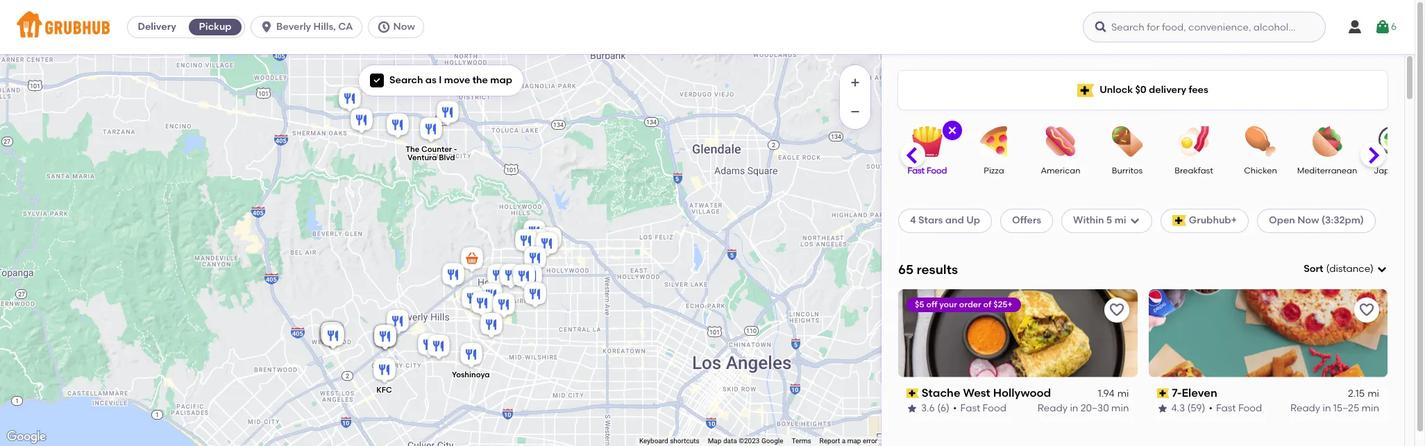 Task type: describe. For each thing, give the bounding box(es) containing it.
mediterranean
[[1298, 166, 1358, 176]]

ready in 15–25 min
[[1291, 402, 1380, 414]]

century city flower market image
[[415, 331, 443, 361]]

hawaiian hot chicken image
[[434, 98, 462, 129]]

blvd
[[439, 153, 455, 162]]

1 horizontal spatial svg image
[[1094, 20, 1108, 34]]

as
[[426, 74, 437, 86]]

unlock $0 delivery fees
[[1100, 84, 1209, 96]]

minus icon image
[[849, 105, 863, 119]]

friends & family pizza co. image
[[490, 291, 518, 321]]

fast food image
[[904, 126, 952, 157]]

fast food
[[908, 166, 948, 176]]

japanese image
[[1370, 126, 1419, 157]]

-
[[454, 145, 457, 154]]

move
[[444, 74, 470, 86]]

rocco's neighborhood pizza image
[[478, 311, 506, 341]]

google image
[[3, 428, 49, 447]]

mi for stache west hollywood
[[1118, 388, 1130, 400]]

burritos
[[1112, 166, 1143, 176]]

jamba image
[[459, 284, 487, 315]]

svg image left 'search'
[[373, 76, 381, 85]]

(59)
[[1188, 402, 1206, 414]]

ca
[[338, 21, 353, 33]]

data
[[724, 438, 737, 445]]

stars
[[919, 215, 943, 227]]

5
[[1107, 215, 1113, 227]]

0 horizontal spatial fast
[[908, 166, 925, 176]]

and
[[946, 215, 965, 227]]

up
[[967, 215, 981, 227]]

mi right 5
[[1115, 215, 1127, 227]]

west
[[964, 387, 991, 400]]

to
[[1202, 396, 1212, 408]]

mochinut melrose image
[[517, 262, 545, 293]]

beverly hills, ca button
[[251, 16, 368, 38]]

fees
[[1189, 84, 1209, 96]]

shortcuts
[[670, 438, 700, 445]]

svg image inside 6 button
[[1375, 19, 1392, 35]]

ramen king keisuke image
[[372, 323, 399, 353]]

absolute caviar image
[[348, 106, 376, 136]]

cantaloop ethiopian cuisine image
[[521, 218, 549, 248]]

1 vertical spatial now
[[1298, 215, 1320, 227]]

the counter - ventura blvd image
[[417, 115, 445, 145]]

plus icon image
[[849, 76, 863, 90]]

beverly
[[276, 21, 311, 33]]

headlines diner & grill (los angeles) image
[[318, 320, 346, 350]]

the
[[473, 74, 488, 86]]

delivery
[[138, 21, 176, 33]]

distance
[[1330, 263, 1371, 275]]

proceed
[[1160, 396, 1200, 408]]

search
[[390, 74, 423, 86]]

7 eleven image
[[458, 245, 486, 275]]

1.94
[[1099, 388, 1115, 400]]

4
[[910, 215, 916, 227]]

absolute caviar image
[[384, 307, 412, 338]]

now button
[[368, 16, 430, 38]]

2 save this restaurant button from the left
[[1355, 298, 1380, 323]]

potato chips deli century city image
[[372, 323, 399, 353]]

2.15 mi
[[1349, 388, 1380, 400]]

beverly hills, ca
[[276, 21, 353, 33]]

offers
[[1013, 215, 1042, 227]]

grubhub plus flag logo image for unlock $0 delivery fees
[[1078, 84, 1095, 97]]

15–25
[[1334, 402, 1360, 414]]

min for stache west hollywood
[[1112, 402, 1130, 414]]

chicken image
[[1237, 126, 1285, 157]]

stache west hollywood image
[[440, 261, 467, 291]]

(
[[1327, 263, 1330, 275]]

open now (3:32pm)
[[1270, 215, 1365, 227]]

pizza image
[[970, 126, 1019, 157]]

proceed to checkout button
[[1117, 390, 1304, 415]]

report
[[820, 438, 841, 445]]

7-
[[1172, 387, 1182, 400]]

4.3 (59)
[[1172, 402, 1206, 414]]

within
[[1074, 215, 1105, 227]]

froot cups image
[[510, 262, 538, 293]]

now inside now button
[[393, 21, 415, 33]]

yoshinoya image
[[458, 341, 485, 371]]

subscription pass image for stache west hollywood
[[907, 389, 919, 399]]

1.94 mi
[[1099, 388, 1130, 400]]

seoulmates image
[[469, 289, 497, 320]]

pizza
[[984, 166, 1005, 176]]

min for 7-eleven
[[1362, 402, 1380, 414]]

3.6
[[922, 402, 935, 414]]

terms
[[792, 438, 812, 445]]

unlock
[[1100, 84, 1133, 96]]

of
[[984, 300, 992, 310]]

grubhub+
[[1190, 215, 1238, 227]]

report a map error
[[820, 438, 878, 445]]

svg image left 6 button
[[1347, 19, 1364, 35]]

the
[[406, 145, 420, 154]]

i
[[439, 74, 442, 86]]

counter
[[422, 145, 452, 154]]

error
[[863, 438, 878, 445]]

checkout
[[1215, 396, 1261, 408]]

$0
[[1136, 84, 1147, 96]]

4 stars and up
[[910, 215, 981, 227]]

©2023
[[739, 438, 760, 445]]

fast for 7-eleven
[[1217, 402, 1237, 414]]

$25+
[[994, 300, 1013, 310]]

breakfast image
[[1170, 126, 1219, 157]]

65 results
[[899, 262, 958, 278]]

off
[[927, 300, 938, 310]]

star icon image for stache west hollywood
[[907, 403, 918, 414]]

tavern tortilla image
[[318, 320, 346, 350]]

l'antica pizzeria da michele image
[[537, 225, 565, 255]]

empanadas coco-vr image
[[513, 227, 540, 257]]

hills,
[[314, 21, 336, 33]]

7-eleven
[[1172, 387, 1218, 400]]



Task type: locate. For each thing, give the bounding box(es) containing it.
the counter - ventura blvd yoshinoya kfc
[[377, 145, 490, 395]]

1 save this restaurant button from the left
[[1105, 298, 1130, 323]]

65
[[899, 262, 914, 278]]

subscription pass image for 7-eleven
[[1157, 389, 1170, 399]]

star icon image left 4.3
[[1157, 403, 1168, 414]]

0 vertical spatial map
[[491, 74, 513, 86]]

grubhub plus flag logo image for grubhub+
[[1173, 216, 1187, 227]]

0 horizontal spatial subscription pass image
[[907, 389, 919, 399]]

le bowl image
[[485, 261, 513, 292]]

chicken
[[1245, 166, 1278, 176]]

kfc
[[377, 386, 392, 395]]

google
[[762, 438, 784, 445]]

0 vertical spatial now
[[393, 21, 415, 33]]

whipp'd la image
[[533, 230, 561, 260]]

save this restaurant button
[[1105, 298, 1130, 323], [1355, 298, 1380, 323]]

0 horizontal spatial now
[[393, 21, 415, 33]]

schnitzly image
[[425, 332, 453, 363]]

0 horizontal spatial food
[[927, 166, 948, 176]]

1 horizontal spatial food
[[983, 402, 1007, 414]]

fast down the fast food "image"
[[908, 166, 925, 176]]

1 min from the left
[[1112, 402, 1130, 414]]

1 horizontal spatial • fast food
[[1209, 402, 1263, 414]]

sort ( distance )
[[1304, 263, 1374, 275]]

svg image inside field
[[1377, 264, 1388, 275]]

svg image right ca
[[377, 20, 391, 34]]

mi right 1.94
[[1118, 388, 1130, 400]]

hollywood
[[994, 387, 1052, 400]]

keyboard shortcuts button
[[640, 437, 700, 447]]

mi right "2.15" in the right of the page
[[1368, 388, 1380, 400]]

svg image right 5
[[1130, 216, 1141, 227]]

map region
[[0, 0, 980, 447]]

yoshinoya
[[452, 371, 490, 380]]

map
[[708, 438, 722, 445]]

svg image right )
[[1377, 264, 1388, 275]]

fast for stache west hollywood
[[961, 402, 981, 414]]

(6)
[[938, 402, 950, 414]]

0 horizontal spatial •
[[954, 402, 957, 414]]

charleys cheesesteaks image
[[336, 84, 364, 115]]

ready left 15–25
[[1291, 402, 1321, 414]]

0 horizontal spatial save this restaurant image
[[1109, 302, 1125, 319]]

min down 2.15 mi
[[1362, 402, 1380, 414]]

map
[[491, 74, 513, 86], [848, 438, 861, 445]]

2 horizontal spatial fast
[[1217, 402, 1237, 414]]

within 5 mi
[[1074, 215, 1127, 227]]

$5 off your order of $25+
[[915, 300, 1013, 310]]

(3:32pm)
[[1322, 215, 1365, 227]]

none field containing sort
[[1304, 263, 1388, 277]]

breakfast
[[1175, 166, 1214, 176]]

map data ©2023 google
[[708, 438, 784, 445]]

save this restaurant image
[[1109, 302, 1125, 319], [1359, 302, 1376, 319]]

• fast food
[[954, 402, 1007, 414], [1209, 402, 1263, 414]]

in left 15–25
[[1323, 402, 1332, 414]]

in left the 20–30
[[1070, 402, 1079, 414]]

2 min from the left
[[1362, 402, 1380, 414]]

)
[[1371, 263, 1374, 275]]

2 • from the left
[[1209, 402, 1213, 414]]

svg image left beverly
[[260, 20, 274, 34]]

next level fries image
[[318, 320, 346, 350]]

mediterranean image
[[1304, 126, 1352, 157]]

1 horizontal spatial now
[[1298, 215, 1320, 227]]

map right a
[[848, 438, 861, 445]]

food down the fast food "image"
[[927, 166, 948, 176]]

0 horizontal spatial svg image
[[947, 125, 958, 136]]

ready for stache west hollywood
[[1038, 402, 1068, 414]]

svg image
[[1347, 19, 1364, 35], [260, 20, 274, 34], [377, 20, 391, 34], [373, 76, 381, 85], [1130, 216, 1141, 227], [1377, 264, 1388, 275]]

2 • fast food from the left
[[1209, 402, 1263, 414]]

ventura
[[408, 153, 437, 162]]

1 star icon image from the left
[[907, 403, 918, 414]]

1 ready from the left
[[1038, 402, 1068, 414]]

star icon image
[[907, 403, 918, 414], [1157, 403, 1168, 414]]

1 horizontal spatial map
[[848, 438, 861, 445]]

main navigation navigation
[[0, 0, 1415, 54]]

1 horizontal spatial •
[[1209, 402, 1213, 414]]

• fast food for west
[[954, 402, 1007, 414]]

in for 7-eleven
[[1323, 402, 1332, 414]]

keyboard shortcuts
[[640, 438, 700, 445]]

search as i move the map
[[390, 74, 513, 86]]

eleven
[[1182, 387, 1218, 400]]

map right the
[[491, 74, 513, 86]]

3.6 (6)
[[922, 402, 950, 414]]

auntie anne's & cinnabon image
[[372, 323, 399, 353]]

the burger digest image
[[318, 320, 346, 350]]

0 horizontal spatial ready
[[1038, 402, 1068, 414]]

food
[[927, 166, 948, 176], [983, 402, 1007, 414], [1239, 402, 1263, 414]]

grubhub plus flag logo image left grubhub+
[[1173, 216, 1187, 227]]

mi
[[1115, 215, 1127, 227], [1118, 388, 1130, 400], [1368, 388, 1380, 400]]

1 horizontal spatial star icon image
[[1157, 403, 1168, 414]]

1 horizontal spatial ready
[[1291, 402, 1321, 414]]

1 • from the left
[[954, 402, 957, 414]]

food for 7-
[[1239, 402, 1263, 414]]

stache west hollywood
[[922, 387, 1052, 400]]

the melt - west hollywood image
[[522, 244, 549, 275]]

american image
[[1037, 126, 1085, 157]]

0 horizontal spatial min
[[1112, 402, 1130, 414]]

1 horizontal spatial in
[[1323, 402, 1332, 414]]

$5
[[915, 300, 925, 310]]

subscription pass image
[[907, 389, 919, 399], [1157, 389, 1170, 399]]

min down 1.94 mi
[[1112, 402, 1130, 414]]

• right "(6)"
[[954, 402, 957, 414]]

fast right the to
[[1217, 402, 1237, 414]]

roberta's (studio city) image
[[384, 111, 412, 141]]

geshmak image
[[522, 280, 549, 311]]

0 horizontal spatial map
[[491, 74, 513, 86]]

in
[[1070, 402, 1079, 414], [1323, 402, 1332, 414]]

1 horizontal spatial grubhub plus flag logo image
[[1173, 216, 1187, 227]]

delivery
[[1149, 84, 1187, 96]]

star icon image left "3.6"
[[907, 403, 918, 414]]

• for eleven
[[1209, 402, 1213, 414]]

• right (59)
[[1209, 402, 1213, 414]]

2 in from the left
[[1323, 402, 1332, 414]]

ready in 20–30 min
[[1038, 402, 1130, 414]]

order
[[960, 300, 982, 310]]

0 horizontal spatial star icon image
[[907, 403, 918, 414]]

food for stache
[[983, 402, 1007, 414]]

stache west hollywood logo image
[[899, 289, 1138, 378]]

results
[[917, 262, 958, 278]]

made in havana image
[[478, 281, 506, 311]]

keyboard
[[640, 438, 669, 445]]

mi for 7-eleven
[[1368, 388, 1380, 400]]

ready
[[1038, 402, 1068, 414], [1291, 402, 1321, 414]]

1 in from the left
[[1070, 402, 1079, 414]]

grubhub plus flag logo image
[[1078, 84, 1095, 97], [1173, 216, 1187, 227]]

burritos image
[[1104, 126, 1152, 157]]

• fast food down west
[[954, 402, 1007, 414]]

now up 'search'
[[393, 21, 415, 33]]

ready for 7-eleven
[[1291, 402, 1321, 414]]

4.3
[[1172, 402, 1186, 414]]

durango cantina image
[[497, 261, 525, 292]]

sort
[[1304, 263, 1324, 275]]

american
[[1041, 166, 1081, 176]]

svg image inside beverly hills, ca 'button'
[[260, 20, 274, 34]]

1 vertical spatial map
[[848, 438, 861, 445]]

a
[[842, 438, 846, 445]]

subscription pass image left 7-
[[1157, 389, 1170, 399]]

terms link
[[792, 438, 812, 445]]

2 star icon image from the left
[[1157, 403, 1168, 414]]

svg image inside now button
[[377, 20, 391, 34]]

6
[[1392, 21, 1397, 33]]

0 horizontal spatial in
[[1070, 402, 1079, 414]]

proceed to checkout
[[1160, 396, 1261, 408]]

food down stache west hollywood
[[983, 402, 1007, 414]]

1 vertical spatial grubhub plus flag logo image
[[1173, 216, 1187, 227]]

tennessee hot chicken image
[[524, 227, 552, 257]]

0 horizontal spatial grubhub plus flag logo image
[[1078, 84, 1095, 97]]

• for west
[[954, 402, 957, 414]]

• fast food down eleven
[[1209, 402, 1263, 414]]

Search for food, convenience, alcohol... search field
[[1083, 12, 1326, 42]]

in for stache west hollywood
[[1070, 402, 1079, 414]]

0 horizontal spatial • fast food
[[954, 402, 1007, 414]]

1 • fast food from the left
[[954, 402, 1007, 414]]

2 horizontal spatial food
[[1239, 402, 1263, 414]]

ready down 'hollywood'
[[1038, 402, 1068, 414]]

1 save this restaurant image from the left
[[1109, 302, 1125, 319]]

japanese
[[1374, 166, 1415, 176]]

stache
[[922, 387, 961, 400]]

fast down west
[[961, 402, 981, 414]]

7-eleven logo image
[[1149, 289, 1388, 378]]

20–30
[[1081, 402, 1110, 414]]

pickup
[[199, 21, 232, 33]]

1 horizontal spatial fast
[[961, 402, 981, 414]]

delivery button
[[128, 16, 186, 38]]

1 horizontal spatial subscription pass image
[[1157, 389, 1170, 399]]

2 horizontal spatial svg image
[[1375, 19, 1392, 35]]

grubhub plus flag logo image left unlock
[[1078, 84, 1095, 97]]

report a map error link
[[820, 438, 878, 445]]

pickup button
[[186, 16, 245, 38]]

1 horizontal spatial save this restaurant button
[[1355, 298, 1380, 323]]

star icon image for 7-eleven
[[1157, 403, 1168, 414]]

open
[[1270, 215, 1296, 227]]

2 ready from the left
[[1291, 402, 1321, 414]]

1 horizontal spatial save this restaurant image
[[1359, 302, 1376, 319]]

subway® image
[[319, 322, 347, 352]]

1 horizontal spatial min
[[1362, 402, 1380, 414]]

svg image
[[1375, 19, 1392, 35], [1094, 20, 1108, 34], [947, 125, 958, 136]]

now right open
[[1298, 215, 1320, 227]]

your
[[940, 300, 958, 310]]

• fast food for eleven
[[1209, 402, 1263, 414]]

food right the to
[[1239, 402, 1263, 414]]

6 button
[[1375, 15, 1397, 40]]

subscription pass image left stache
[[907, 389, 919, 399]]

•
[[954, 402, 957, 414], [1209, 402, 1213, 414]]

2 save this restaurant image from the left
[[1359, 302, 1376, 319]]

None field
[[1304, 263, 1388, 277]]

1 subscription pass image from the left
[[907, 389, 919, 399]]

kfc image
[[371, 356, 399, 386]]

2 subscription pass image from the left
[[1157, 389, 1170, 399]]

0 vertical spatial grubhub plus flag logo image
[[1078, 84, 1095, 97]]

0 horizontal spatial save this restaurant button
[[1105, 298, 1130, 323]]



Task type: vqa. For each thing, say whether or not it's contained in the screenshot.
"order" in USUALLY THEY'RE GOOD BUT TODAY'S ORDER MISSED THE MARK IN TASTE AND PACKAGING. FOOD WASN'T COVERED WELL OR BAGGED AT ALL. IT WAS PLACED WITH PART OF THE FOOD STICKING OUT OF THE PACKAGING AND NOT IN A BAG FOR ADDED PROTECTION OR SAFETY
no



